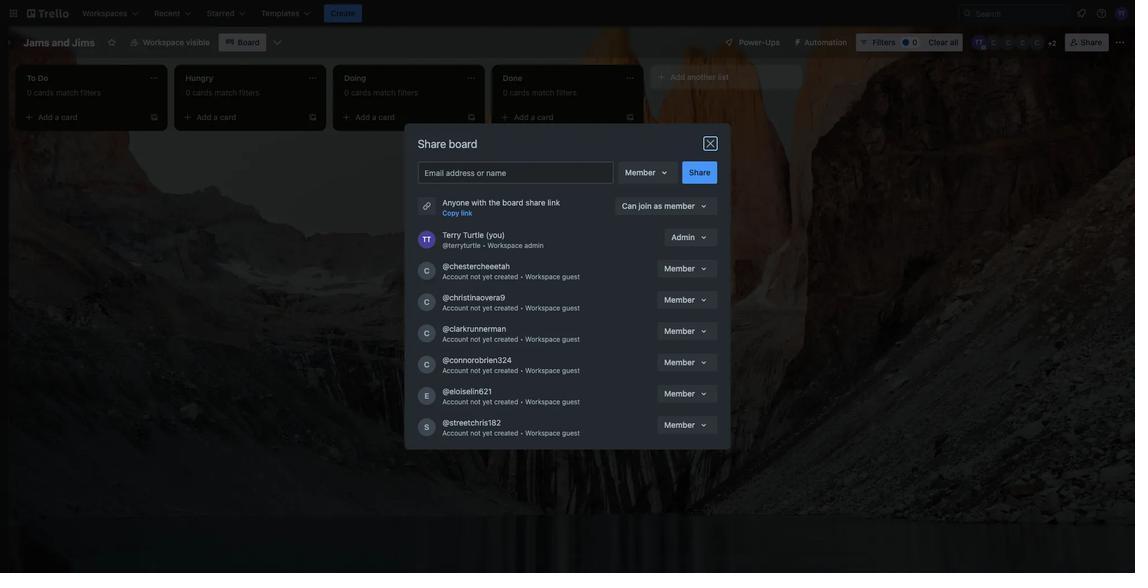 Task type: vqa. For each thing, say whether or not it's contained in the screenshot.
Member dropdown button for @connorobrien324
yes



Task type: locate. For each thing, give the bounding box(es) containing it.
2 card from the left
[[220, 113, 236, 122]]

account for @connorobrien324
[[443, 367, 469, 374]]

member button for @eloiselin621
[[658, 385, 717, 403]]

2 add a card button from the left
[[179, 108, 304, 126]]

streetchris182 (streetchris182) image
[[418, 418, 436, 436]]

card for 1st the add a card button from the right
[[537, 113, 554, 122]]

account for @clarkrunnerman
[[443, 335, 469, 343]]

guest
[[562, 273, 580, 280], [562, 304, 580, 312], [562, 335, 580, 343], [562, 367, 580, 374], [562, 398, 580, 406], [562, 429, 580, 437]]

yet down @eloiselin621
[[483, 398, 492, 406]]

search image
[[963, 9, 972, 18]]

not inside '@chestercheeetah account not yet created • workspace guest'
[[470, 273, 481, 280]]

christinaovera9 (christinaovera9) image
[[1001, 35, 1016, 50], [418, 293, 436, 311]]

• up @christinaovera9 account not yet created • workspace guest
[[520, 273, 523, 280]]

1 add a card button from the left
[[20, 108, 145, 126]]

• inside the @clarkrunnerman account not yet created • workspace guest
[[520, 335, 523, 343]]

not down @connorobrien324
[[470, 367, 481, 374]]

switch to… image
[[8, 8, 19, 19]]

4 add a card from the left
[[514, 113, 554, 122]]

4 match from the left
[[532, 88, 554, 97]]

+ 2
[[1048, 39, 1057, 47]]

guest inside @connorobrien324 account not yet created • workspace guest
[[562, 367, 580, 374]]

add a card button
[[20, 108, 145, 126], [179, 108, 304, 126], [337, 108, 463, 126], [496, 108, 621, 126]]

account inside @eloiselin621 account not yet created • workspace guest
[[443, 398, 469, 406]]

0 cards match filters
[[27, 88, 101, 97], [186, 88, 260, 97], [344, 88, 418, 97], [503, 88, 577, 97]]

1 vertical spatial chestercheeetah (chestercheeetah) image
[[418, 262, 436, 280]]

workspace inside @eloiselin621 account not yet created • workspace guest
[[525, 398, 560, 406]]

created up the @clarkrunnerman account not yet created • workspace guest
[[494, 304, 518, 312]]

• inside @connorobrien324 account not yet created • workspace guest
[[520, 367, 523, 374]]

account down @eloiselin621
[[443, 398, 469, 406]]

all
[[950, 38, 959, 47]]

christinaovera9 (christinaovera9) image down search field
[[1001, 35, 1016, 50]]

• inside @christinaovera9 account not yet created • workspace guest
[[520, 304, 523, 312]]

yet down @streetchris182
[[483, 429, 492, 437]]

1 match from the left
[[56, 88, 78, 97]]

created inside @christinaovera9 account not yet created • workspace guest
[[494, 304, 518, 312]]

3 a from the left
[[372, 113, 377, 122]]

terry
[[443, 230, 461, 240]]

cards for 1st the add a card button from the right
[[510, 88, 530, 97]]

4 filters from the left
[[557, 88, 577, 97]]

created
[[494, 273, 518, 280], [494, 304, 518, 312], [494, 335, 518, 343], [494, 367, 518, 374], [494, 398, 518, 406], [494, 429, 518, 437]]

member for @clarkrunnerman
[[665, 327, 695, 336]]

anyone with the board share link copy link
[[443, 198, 560, 217]]

add a card for first the add a card button from left
[[38, 113, 78, 122]]

account for @eloiselin621
[[443, 398, 469, 406]]

account inside @streetchris182 account not yet created • workspace guest
[[443, 429, 469, 437]]

clear all button
[[924, 34, 963, 51]]

primary element
[[0, 0, 1135, 27]]

link right share
[[548, 198, 560, 207]]

1 vertical spatial terry turtle (terryturtle) image
[[971, 35, 987, 50]]

2 0 cards match filters from the left
[[186, 88, 260, 97]]

c button
[[986, 35, 1002, 50], [1001, 35, 1016, 50], [1015, 35, 1031, 50], [1030, 35, 1045, 50]]

account down @chestercheeetah
[[443, 273, 469, 280]]

2 add a card from the left
[[197, 113, 236, 122]]

yet inside @christinaovera9 account not yet created • workspace guest
[[483, 304, 492, 312]]

3 0 cards match filters from the left
[[344, 88, 418, 97]]

1 horizontal spatial share button
[[1065, 34, 1109, 51]]

1 create from template… image from the left
[[150, 113, 159, 122]]

account down @clarkrunnerman
[[443, 335, 469, 343]]

0 vertical spatial christinaovera9 (christinaovera9) image
[[1001, 35, 1016, 50]]

yet inside @streetchris182 account not yet created • workspace guest
[[483, 429, 492, 437]]

add
[[670, 72, 685, 82], [38, 113, 53, 122], [197, 113, 211, 122], [355, 113, 370, 122], [514, 113, 529, 122]]

link
[[548, 198, 560, 207], [461, 209, 472, 217]]

2 guest from the top
[[562, 304, 580, 312]]

not inside the @clarkrunnerman account not yet created • workspace guest
[[470, 335, 481, 343]]

@eloiselin621 account not yet created • workspace guest
[[443, 387, 580, 406]]

1 c button from the left
[[986, 35, 1002, 50]]

• up the @clarkrunnerman account not yet created • workspace guest
[[520, 304, 523, 312]]

created for @streetchris182
[[494, 429, 518, 437]]

workspace inside @christinaovera9 account not yet created • workspace guest
[[525, 304, 560, 312]]

open information menu image
[[1096, 8, 1107, 19]]

1 vertical spatial share
[[418, 137, 446, 150]]

0 vertical spatial share button
[[1065, 34, 1109, 51]]

not inside @streetchris182 account not yet created • workspace guest
[[470, 429, 481, 437]]

• for @eloiselin621
[[520, 398, 523, 406]]

created inside @connorobrien324 account not yet created • workspace guest
[[494, 367, 518, 374]]

0 vertical spatial chestercheeetah (chestercheeetah) image
[[986, 35, 1002, 50]]

match
[[56, 88, 78, 97], [215, 88, 237, 97], [373, 88, 396, 97], [532, 88, 554, 97]]

2 create from template… image from the left
[[308, 113, 317, 122]]

created up @connorobrien324 account not yet created • workspace guest
[[494, 335, 518, 343]]

@connorobrien324 account not yet created • workspace guest
[[443, 356, 580, 374]]

3 create from template… image from the left
[[467, 113, 476, 122]]

4 guest from the top
[[562, 367, 580, 374]]

0 for 3rd the add a card button from right
[[186, 88, 190, 97]]

account down @connorobrien324
[[443, 367, 469, 374]]

yet inside @connorobrien324 account not yet created • workspace guest
[[483, 367, 492, 374]]

guest inside the @clarkrunnerman account not yet created • workspace guest
[[562, 335, 580, 343]]

0 horizontal spatial connorobrien324 (connorobrien324) image
[[418, 356, 436, 374]]

guest inside @eloiselin621 account not yet created • workspace guest
[[562, 398, 580, 406]]

created for @christinaovera9
[[494, 304, 518, 312]]

4 account from the top
[[443, 367, 469, 374]]

1 not from the top
[[470, 273, 481, 280]]

yet down @clarkrunnerman
[[483, 335, 492, 343]]

0 vertical spatial share
[[1081, 38, 1102, 47]]

2 match from the left
[[215, 88, 237, 97]]

share
[[1081, 38, 1102, 47], [418, 137, 446, 150], [689, 168, 711, 177]]

@streetchris182 account not yet created • workspace guest
[[443, 418, 580, 437]]

account
[[443, 273, 469, 280], [443, 304, 469, 312], [443, 335, 469, 343], [443, 367, 469, 374], [443, 398, 469, 406], [443, 429, 469, 437]]

1 vertical spatial board
[[503, 198, 524, 207]]

not down @clarkrunnerman
[[470, 335, 481, 343]]

0 for 1st the add a card button from the right
[[503, 88, 508, 97]]

0 horizontal spatial christinaovera9 (christinaovera9) image
[[418, 293, 436, 311]]

• inside '@chestercheeetah account not yet created • workspace guest'
[[520, 273, 523, 280]]

6 created from the top
[[494, 429, 518, 437]]

@christinaovera9
[[443, 293, 505, 302]]

workspace inside @streetchris182 account not yet created • workspace guest
[[525, 429, 560, 437]]

2 vertical spatial share
[[689, 168, 711, 177]]

link down anyone
[[461, 209, 472, 217]]

jams and jims
[[23, 36, 95, 48]]

1 filters from the left
[[81, 88, 101, 97]]

workspace inside @connorobrien324 account not yet created • workspace guest
[[525, 367, 560, 374]]

• up @eloiselin621 account not yet created • workspace guest
[[520, 367, 523, 374]]

yet
[[483, 273, 492, 280], [483, 304, 492, 312], [483, 335, 492, 343], [483, 367, 492, 374], [483, 398, 492, 406], [483, 429, 492, 437]]

card
[[61, 113, 78, 122], [220, 113, 236, 122], [379, 113, 395, 122], [537, 113, 554, 122]]

3 account from the top
[[443, 335, 469, 343]]

1 horizontal spatial board
[[503, 198, 524, 207]]

filters for first the add a card button from left
[[81, 88, 101, 97]]

workspace inside button
[[143, 38, 184, 47]]

yet inside '@chestercheeetah account not yet created • workspace guest'
[[483, 273, 492, 280]]

admin
[[525, 241, 544, 249]]

create
[[331, 9, 355, 18]]

created inside @streetchris182 account not yet created • workspace guest
[[494, 429, 518, 437]]

0 horizontal spatial share button
[[683, 161, 717, 184]]

@chestercheeetah
[[443, 262, 510, 271]]

4 add a card button from the left
[[496, 108, 621, 126]]

clear all
[[929, 38, 959, 47]]

board
[[449, 137, 477, 150], [503, 198, 524, 207]]

created for @connorobrien324
[[494, 367, 518, 374]]

anyone
[[443, 198, 469, 207]]

0 horizontal spatial share
[[418, 137, 446, 150]]

created up @eloiselin621 account not yet created • workspace guest
[[494, 367, 518, 374]]

2 not from the top
[[470, 304, 481, 312]]

created up @christinaovera9 account not yet created • workspace guest
[[494, 273, 518, 280]]

• inside @streetchris182 account not yet created • workspace guest
[[520, 429, 523, 437]]

workspace
[[143, 38, 184, 47], [488, 241, 523, 249], [525, 273, 560, 280], [525, 304, 560, 312], [525, 335, 560, 343], [525, 367, 560, 374], [525, 398, 560, 406], [525, 429, 560, 437]]

3 yet from the top
[[483, 335, 492, 343]]

guest inside @streetchris182 account not yet created • workspace guest
[[562, 429, 580, 437]]

0 for 3rd the add a card button from the left
[[344, 88, 349, 97]]

chestercheeetah (chestercheeetah) image left @chestercheeetah
[[418, 262, 436, 280]]

not for @connorobrien324
[[470, 367, 481, 374]]

0 horizontal spatial terry turtle (terryturtle) image
[[418, 231, 436, 249]]

clarkrunnerman (clarkrunnerman) image
[[1015, 35, 1031, 50]]

yet for @eloiselin621
[[483, 398, 492, 406]]

not down @chestercheeetah
[[470, 273, 481, 280]]

4 cards from the left
[[510, 88, 530, 97]]

4 create from template… image from the left
[[626, 113, 635, 122]]

6 yet from the top
[[483, 429, 492, 437]]

0 horizontal spatial chestercheeetah (chestercheeetah) image
[[418, 262, 436, 280]]

chestercheeetah (chestercheeetah) image left clarkrunnerman (clarkrunnerman) image
[[986, 35, 1002, 50]]

2 c button from the left
[[1001, 35, 1016, 50]]

1 add a card from the left
[[38, 113, 78, 122]]

created inside the @clarkrunnerman account not yet created • workspace guest
[[494, 335, 518, 343]]

add a card for 3rd the add a card button from right
[[197, 113, 236, 122]]

member
[[625, 168, 656, 177], [665, 264, 695, 273], [665, 295, 695, 305], [665, 327, 695, 336], [665, 358, 695, 367], [665, 389, 695, 398], [665, 420, 695, 430]]

3 not from the top
[[470, 335, 481, 343]]

can join as member
[[622, 201, 695, 211]]

terry turtle (terryturtle) image right all
[[971, 35, 987, 50]]

created up @streetchris182 account not yet created • workspace guest
[[494, 398, 518, 406]]

4 not from the top
[[470, 367, 481, 374]]

workspace left visible
[[143, 38, 184, 47]]

workspace visible
[[143, 38, 210, 47]]

cards
[[34, 88, 54, 97], [192, 88, 212, 97], [351, 88, 371, 97], [510, 88, 530, 97]]

workspace down admin
[[525, 273, 560, 280]]

power-ups
[[739, 38, 780, 47]]

a
[[55, 113, 59, 122], [214, 113, 218, 122], [372, 113, 377, 122], [531, 113, 535, 122]]

terry turtle (terryturtle) image right open information menu "icon"
[[1115, 7, 1129, 20]]

christinaovera9 (christinaovera9) image up clarkrunnerman (clarkrunnerman) icon
[[418, 293, 436, 311]]

2 filters from the left
[[239, 88, 260, 97]]

0 horizontal spatial link
[[461, 209, 472, 217]]

0 vertical spatial board
[[449, 137, 477, 150]]

account down @christinaovera9
[[443, 304, 469, 312]]

3 card from the left
[[379, 113, 395, 122]]

share button
[[1065, 34, 1109, 51], [683, 161, 717, 184]]

2 account from the top
[[443, 304, 469, 312]]

terry turtle (terryturtle) image
[[1115, 7, 1129, 20], [971, 35, 987, 50], [418, 231, 436, 249]]

1 yet from the top
[[483, 273, 492, 280]]

• up @connorobrien324 account not yet created • workspace guest
[[520, 335, 523, 343]]

3 filters from the left
[[398, 88, 418, 97]]

6 not from the top
[[470, 429, 481, 437]]

filters
[[81, 88, 101, 97], [239, 88, 260, 97], [398, 88, 418, 97], [557, 88, 577, 97]]

copy
[[443, 209, 459, 217]]

connorobrien324 (connorobrien324) image up e
[[418, 356, 436, 374]]

• down @eloiselin621 account not yet created • workspace guest
[[520, 429, 523, 437]]

share button down the close image
[[683, 161, 717, 184]]

3 guest from the top
[[562, 335, 580, 343]]

add a card
[[38, 113, 78, 122], [197, 113, 236, 122], [355, 113, 395, 122], [514, 113, 554, 122]]

eloiselin621 (eloiselin621) image
[[418, 387, 436, 405]]

not for @clarkrunnerman
[[470, 335, 481, 343]]

clarkrunnerman (clarkrunnerman) image
[[418, 325, 436, 343]]

guest inside @christinaovera9 account not yet created • workspace guest
[[562, 304, 580, 312]]

2
[[1053, 39, 1057, 47]]

1 vertical spatial link
[[461, 209, 472, 217]]

1 card from the left
[[61, 113, 78, 122]]

workspace for @christinaovera9
[[525, 304, 560, 312]]

0 vertical spatial terry turtle (terryturtle) image
[[1115, 7, 1129, 20]]

c inside image
[[1020, 39, 1025, 46]]

0 for first the add a card button from left
[[27, 88, 32, 97]]

share
[[526, 198, 546, 207]]

1 horizontal spatial terry turtle (terryturtle) image
[[971, 35, 987, 50]]

not inside @connorobrien324 account not yet created • workspace guest
[[470, 367, 481, 374]]

member for @streetchris182
[[665, 420, 695, 430]]

0 horizontal spatial board
[[449, 137, 477, 150]]

workspace up @connorobrien324 account not yet created • workspace guest
[[525, 335, 560, 343]]

workspace down @eloiselin621 account not yet created • workspace guest
[[525, 429, 560, 437]]

member inside dropdown button
[[665, 264, 695, 273]]

2 cards from the left
[[192, 88, 212, 97]]

not for @streetchris182
[[470, 429, 481, 437]]

(you)
[[486, 230, 505, 240]]

• for @chestercheeetah
[[520, 273, 523, 280]]

cards for 3rd the add a card button from the left
[[351, 88, 371, 97]]

power-ups button
[[717, 34, 787, 51]]

1 cards from the left
[[34, 88, 54, 97]]

4 yet from the top
[[483, 367, 492, 374]]

member button
[[619, 161, 678, 184], [658, 291, 717, 309], [658, 322, 717, 340], [658, 354, 717, 372], [658, 385, 717, 403], [658, 416, 717, 434]]

share for the bottommost share button
[[689, 168, 711, 177]]

workspace visible button
[[123, 34, 217, 51]]

list
[[718, 72, 729, 82]]

6 guest from the top
[[562, 429, 580, 437]]

guest for @christinaovera9
[[562, 304, 580, 312]]

share button down '0 notifications' icon
[[1065, 34, 1109, 51]]

yet inside @eloiselin621 account not yet created • workspace guest
[[483, 398, 492, 406]]

workspace inside '@chestercheeetah account not yet created • workspace guest'
[[525, 273, 560, 280]]

power-
[[739, 38, 765, 47]]

5 yet from the top
[[483, 398, 492, 406]]

created inside '@chestercheeetah account not yet created • workspace guest'
[[494, 273, 518, 280]]

yet inside the @clarkrunnerman account not yet created • workspace guest
[[483, 335, 492, 343]]

not down @streetchris182
[[470, 429, 481, 437]]

1 account from the top
[[443, 273, 469, 280]]

5 guest from the top
[[562, 398, 580, 406]]

1 0 cards match filters from the left
[[27, 88, 101, 97]]

3 add a card from the left
[[355, 113, 395, 122]]

jams
[[23, 36, 49, 48]]

• up @streetchris182 account not yet created • workspace guest
[[520, 398, 523, 406]]

3 created from the top
[[494, 335, 518, 343]]

automation
[[805, 38, 847, 47]]

guest inside '@chestercheeetah account not yet created • workspace guest'
[[562, 273, 580, 280]]

account inside @christinaovera9 account not yet created • workspace guest
[[443, 304, 469, 312]]

1 horizontal spatial christinaovera9 (christinaovera9) image
[[1001, 35, 1016, 50]]

4 card from the left
[[537, 113, 554, 122]]

0
[[913, 38, 918, 47], [27, 88, 32, 97], [186, 88, 190, 97], [344, 88, 349, 97], [503, 88, 508, 97]]

@connorobrien324
[[443, 356, 512, 365]]

created down @streetchris182
[[494, 429, 518, 437]]

workspace up @streetchris182 account not yet created • workspace guest
[[525, 398, 560, 406]]

yet down @connorobrien324
[[483, 367, 492, 374]]

5 account from the top
[[443, 398, 469, 406]]

2 created from the top
[[494, 304, 518, 312]]

c inside icon
[[424, 329, 430, 338]]

workspace up @eloiselin621 account not yet created • workspace guest
[[525, 367, 560, 374]]

5 not from the top
[[470, 398, 481, 406]]

board
[[238, 38, 260, 47]]

guest for @chestercheeetah
[[562, 273, 580, 280]]

add another list button
[[650, 65, 802, 89]]

not down @eloiselin621
[[470, 398, 481, 406]]

1 guest from the top
[[562, 273, 580, 280]]

3 match from the left
[[373, 88, 396, 97]]

2 horizontal spatial terry turtle (terryturtle) image
[[1115, 7, 1129, 20]]

0 vertical spatial connorobrien324 (connorobrien324) image
[[1030, 35, 1045, 50]]

not inside @eloiselin621 account not yet created • workspace guest
[[470, 398, 481, 406]]

add another list
[[670, 72, 729, 82]]

0 cards match filters for 1st the add a card button from the right
[[503, 88, 577, 97]]

yet for @streetchris182
[[483, 429, 492, 437]]

2 vertical spatial terry turtle (terryturtle) image
[[418, 231, 436, 249]]

• inside @eloiselin621 account not yet created • workspace guest
[[520, 398, 523, 406]]

2 horizontal spatial share
[[1081, 38, 1102, 47]]

connorobrien324 (connorobrien324) image
[[1030, 35, 1045, 50], [418, 356, 436, 374]]

c
[[991, 39, 996, 46], [1006, 39, 1011, 46], [1020, 39, 1025, 46], [1035, 39, 1040, 46], [424, 266, 430, 275], [424, 298, 430, 307], [424, 329, 430, 338], [424, 360, 430, 369]]

terry turtle (you) @terryturtle • workspace admin
[[443, 230, 544, 249]]

show menu image
[[1115, 37, 1126, 48]]

not down @christinaovera9
[[470, 304, 481, 312]]

workspace for @connorobrien324
[[525, 367, 560, 374]]

create from template… image
[[150, 113, 159, 122], [308, 113, 317, 122], [467, 113, 476, 122], [626, 113, 635, 122]]

connorobrien324 (connorobrien324) image left +
[[1030, 35, 1045, 50]]

not inside @christinaovera9 account not yet created • workspace guest
[[470, 304, 481, 312]]

not
[[470, 273, 481, 280], [470, 304, 481, 312], [470, 335, 481, 343], [470, 367, 481, 374], [470, 398, 481, 406], [470, 429, 481, 437]]

account down @streetchris182
[[443, 429, 469, 437]]

1 horizontal spatial chestercheeetah (chestercheeetah) image
[[986, 35, 1002, 50]]

1 created from the top
[[494, 273, 518, 280]]

create button
[[324, 4, 362, 22]]

account inside '@chestercheeetah account not yet created • workspace guest'
[[443, 273, 469, 280]]

yet down @christinaovera9
[[483, 304, 492, 312]]

created for @eloiselin621
[[494, 398, 518, 406]]

•
[[483, 241, 486, 249], [520, 273, 523, 280], [520, 304, 523, 312], [520, 335, 523, 343], [520, 367, 523, 374], [520, 398, 523, 406], [520, 429, 523, 437]]

account for @streetchris182
[[443, 429, 469, 437]]

jims
[[72, 36, 95, 48]]

chestercheeetah (chestercheeetah) image
[[986, 35, 1002, 50], [418, 262, 436, 280]]

5 created from the top
[[494, 398, 518, 406]]

4 0 cards match filters from the left
[[503, 88, 577, 97]]

member button for @clarkrunnerman
[[658, 322, 717, 340]]

3 cards from the left
[[351, 88, 371, 97]]

0 vertical spatial link
[[548, 198, 560, 207]]

workspace up the @clarkrunnerman account not yet created • workspace guest
[[525, 304, 560, 312]]

2 yet from the top
[[483, 304, 492, 312]]

yet down @chestercheeetah
[[483, 273, 492, 280]]

4 created from the top
[[494, 367, 518, 374]]

account inside @connorobrien324 account not yet created • workspace guest
[[443, 367, 469, 374]]

terry turtle (terryturtle) image left terry
[[418, 231, 436, 249]]

workspace down (you)
[[488, 241, 523, 249]]

1 horizontal spatial share
[[689, 168, 711, 177]]

• down turtle
[[483, 241, 486, 249]]

1 horizontal spatial link
[[548, 198, 560, 207]]

account inside the @clarkrunnerman account not yet created • workspace guest
[[443, 335, 469, 343]]

created inside @eloiselin621 account not yet created • workspace guest
[[494, 398, 518, 406]]

6 account from the top
[[443, 429, 469, 437]]

workspace inside the @clarkrunnerman account not yet created • workspace guest
[[525, 335, 560, 343]]



Task type: describe. For each thing, give the bounding box(es) containing it.
created for @clarkrunnerman
[[494, 335, 518, 343]]

share board
[[418, 137, 477, 150]]

member button for @christinaovera9
[[658, 291, 717, 309]]

account for @chestercheeetah
[[443, 273, 469, 280]]

add a card for 1st the add a card button from the right
[[514, 113, 554, 122]]

create from template… image for 3rd the add a card button from the left
[[467, 113, 476, 122]]

member for @christinaovera9
[[665, 295, 695, 305]]

s
[[424, 423, 429, 432]]

member button
[[658, 260, 717, 278]]

another
[[687, 72, 716, 82]]

yet for @connorobrien324
[[483, 367, 492, 374]]

yet for @clarkrunnerman
[[483, 335, 492, 343]]

0 cards match filters for 3rd the add a card button from right
[[186, 88, 260, 97]]

guest for @clarkrunnerman
[[562, 335, 580, 343]]

member button for @streetchris182
[[658, 416, 717, 434]]

@clarkrunnerman account not yet created • workspace guest
[[443, 324, 580, 343]]

star or unstar board image
[[107, 38, 116, 47]]

workspace for @eloiselin621
[[525, 398, 560, 406]]

+
[[1048, 39, 1053, 47]]

clear
[[929, 38, 948, 47]]

ups
[[765, 38, 780, 47]]

yet for @chestercheeetah
[[483, 273, 492, 280]]

customize views image
[[272, 37, 283, 48]]

• for @christinaovera9
[[520, 304, 523, 312]]

• inside terry turtle (you) @terryturtle • workspace admin
[[483, 241, 486, 249]]

account for @christinaovera9
[[443, 304, 469, 312]]

admin
[[672, 233, 695, 242]]

the
[[489, 198, 500, 207]]

filters
[[873, 38, 896, 47]]

copy link button
[[443, 207, 472, 218]]

Email address or name text field
[[425, 165, 612, 180]]

as
[[654, 201, 662, 211]]

1 vertical spatial christinaovera9 (christinaovera9) image
[[418, 293, 436, 311]]

@eloiselin621
[[443, 387, 492, 396]]

add inside button
[[670, 72, 685, 82]]

Search field
[[972, 5, 1070, 22]]

• for @connorobrien324
[[520, 367, 523, 374]]

automation button
[[789, 34, 854, 51]]

@christinaovera9 account not yet created • workspace guest
[[443, 293, 580, 312]]

create from template… image for first the add a card button from left
[[150, 113, 159, 122]]

card for 3rd the add a card button from the left
[[379, 113, 395, 122]]

Board name text field
[[18, 34, 101, 51]]

create from template… image for 1st the add a card button from the right
[[626, 113, 635, 122]]

@streetchris182
[[443, 418, 501, 427]]

filters for 3rd the add a card button from the left
[[398, 88, 418, 97]]

3 add a card button from the left
[[337, 108, 463, 126]]

• for @streetchris182
[[520, 429, 523, 437]]

can
[[622, 201, 637, 211]]

cards for 3rd the add a card button from right
[[192, 88, 212, 97]]

yet for @christinaovera9
[[483, 304, 492, 312]]

board link
[[219, 34, 266, 51]]

not for @christinaovera9
[[470, 304, 481, 312]]

member button for @connorobrien324
[[658, 354, 717, 372]]

1 vertical spatial connorobrien324 (connorobrien324) image
[[418, 356, 436, 374]]

1 horizontal spatial connorobrien324 (connorobrien324) image
[[1030, 35, 1045, 50]]

1 vertical spatial share button
[[683, 161, 717, 184]]

turtle
[[463, 230, 484, 240]]

4 c button from the left
[[1030, 35, 1045, 50]]

with
[[472, 198, 487, 207]]

0 cards match filters for first the add a card button from left
[[27, 88, 101, 97]]

sm image
[[789, 34, 805, 49]]

member for @chestercheeetah
[[665, 264, 695, 273]]

workspace for @streetchris182
[[525, 429, 560, 437]]

board inside anyone with the board share link copy link
[[503, 198, 524, 207]]

@clarkrunnerman
[[443, 324, 506, 334]]

2 a from the left
[[214, 113, 218, 122]]

guest for @connorobrien324
[[562, 367, 580, 374]]

guest for @streetchris182
[[562, 429, 580, 437]]

workspace for @chestercheeetah
[[525, 273, 560, 280]]

cards for first the add a card button from left
[[34, 88, 54, 97]]

share for share board
[[418, 137, 446, 150]]

0 notifications image
[[1075, 7, 1088, 20]]

visible
[[186, 38, 210, 47]]

member for @eloiselin621
[[665, 389, 695, 398]]

• for @clarkrunnerman
[[520, 335, 523, 343]]

created for @chestercheeetah
[[494, 273, 518, 280]]

can join as member button
[[615, 197, 717, 215]]

join
[[639, 201, 652, 211]]

e
[[424, 391, 429, 401]]

not for @eloiselin621
[[470, 398, 481, 406]]

member for @connorobrien324
[[665, 358, 695, 367]]

guest for @eloiselin621
[[562, 398, 580, 406]]

add a card for 3rd the add a card button from the left
[[355, 113, 395, 122]]

admin button
[[665, 229, 717, 246]]

@terryturtle
[[443, 241, 481, 249]]

1 a from the left
[[55, 113, 59, 122]]

card for first the add a card button from left
[[61, 113, 78, 122]]

4 a from the left
[[531, 113, 535, 122]]

card for 3rd the add a card button from right
[[220, 113, 236, 122]]

filters for 1st the add a card button from the right
[[557, 88, 577, 97]]

filters for 3rd the add a card button from right
[[239, 88, 260, 97]]

member
[[664, 201, 695, 211]]

workspace for @clarkrunnerman
[[525, 335, 560, 343]]

0 cards match filters for 3rd the add a card button from the left
[[344, 88, 418, 97]]

create from template… image for 3rd the add a card button from right
[[308, 113, 317, 122]]

@chestercheeetah account not yet created • workspace guest
[[443, 262, 580, 280]]

close image
[[704, 137, 717, 150]]

3 c button from the left
[[1015, 35, 1031, 50]]

not for @chestercheeetah
[[470, 273, 481, 280]]

workspace inside terry turtle (you) @terryturtle • workspace admin
[[488, 241, 523, 249]]

and
[[52, 36, 70, 48]]



